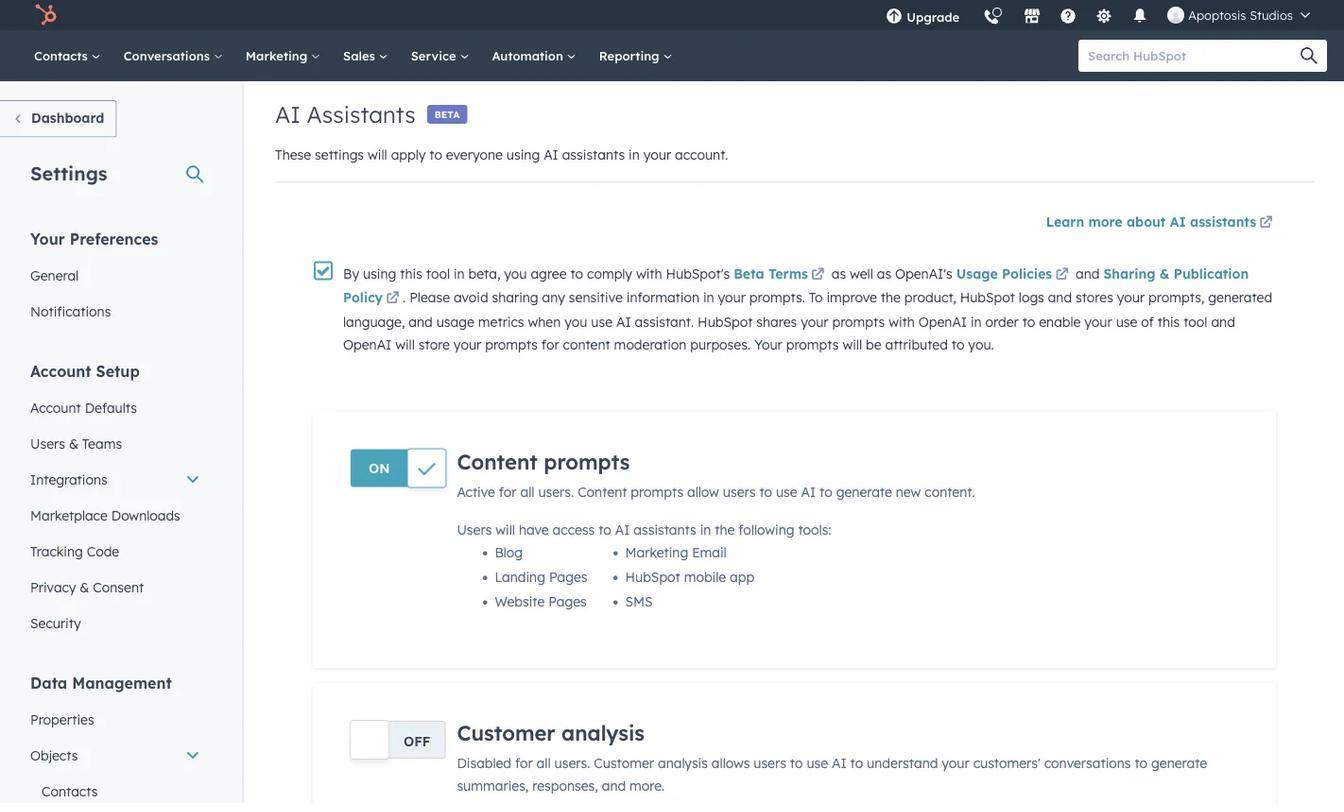 Task type: locate. For each thing, give the bounding box(es) containing it.
as right well at the right top of page
[[877, 265, 892, 282]]

customer for customer analysis
[[457, 721, 556, 747]]

apoptosis
[[1189, 7, 1247, 23]]

with
[[636, 265, 663, 282], [889, 314, 915, 330]]

openai down "product,"
[[919, 314, 968, 330]]

2 vertical spatial for
[[515, 756, 533, 772]]

1 vertical spatial all
[[537, 756, 551, 772]]

1 horizontal spatial &
[[80, 579, 89, 596]]

analysis for customer analysis
[[562, 721, 645, 747]]

account up "account defaults"
[[30, 362, 91, 381]]

language,
[[343, 314, 405, 330]]

with up 'attributed'
[[889, 314, 915, 330]]

your
[[30, 229, 65, 248], [755, 336, 783, 353]]

you
[[504, 265, 527, 282], [565, 314, 588, 330]]

using right the by
[[363, 265, 397, 282]]

1 vertical spatial you
[[565, 314, 588, 330]]

conversations
[[124, 48, 214, 63]]

1 vertical spatial &
[[69, 436, 78, 452]]

your down shares
[[755, 336, 783, 353]]

and down the please
[[409, 314, 433, 330]]

hubspot down the usage
[[961, 289, 1016, 306]]

as left well at the right top of page
[[832, 265, 847, 282]]

privacy & consent
[[30, 579, 144, 596]]

and left "more."
[[602, 779, 626, 795]]

beta up everyone
[[435, 108, 460, 120]]

use left understand
[[807, 756, 829, 772]]

1 horizontal spatial customer
[[594, 756, 655, 772]]

analysis up "more."
[[658, 756, 708, 772]]

customer inside customer analysis allows users to use ai to understand your customers' conversations to generate summaries, responses, and more.
[[594, 756, 655, 772]]

help image
[[1060, 9, 1078, 26]]

0 horizontal spatial using
[[363, 265, 397, 282]]

apply
[[391, 147, 426, 163]]

assistant.
[[635, 314, 694, 330]]

service
[[411, 48, 460, 63]]

link opens in a new window image
[[812, 264, 825, 287], [386, 288, 400, 311], [386, 293, 400, 306]]

1 horizontal spatial analysis
[[658, 756, 708, 772]]

1 vertical spatial tool
[[1184, 314, 1208, 330]]

0 vertical spatial account
[[30, 362, 91, 381]]

0 vertical spatial this
[[400, 265, 423, 282]]

0 vertical spatial contacts link
[[23, 30, 112, 81]]

.
[[403, 289, 406, 306]]

your down to
[[801, 314, 829, 330]]

0 horizontal spatial the
[[715, 522, 735, 539]]

link opens in a new window image inside usage policies link
[[1056, 269, 1069, 282]]

usage policies
[[957, 265, 1053, 282]]

account for account setup
[[30, 362, 91, 381]]

1 horizontal spatial openai
[[919, 314, 968, 330]]

usage
[[957, 265, 999, 282]]

2 horizontal spatial assistants
[[1191, 214, 1257, 230]]

you up content
[[565, 314, 588, 330]]

1 vertical spatial account
[[30, 400, 81, 416]]

link opens in a new window image for usage policies link on the top right
[[1056, 269, 1069, 282]]

use
[[591, 314, 613, 330], [1117, 314, 1138, 330], [776, 484, 798, 501], [807, 756, 829, 772]]

content up active
[[457, 449, 538, 475]]

marketing link
[[234, 30, 332, 81]]

1 vertical spatial analysis
[[658, 756, 708, 772]]

generate left new
[[837, 484, 893, 501]]

1 vertical spatial content
[[578, 484, 627, 501]]

objects
[[30, 748, 78, 764]]

1 pages from the top
[[549, 569, 588, 586]]

tool up the please
[[426, 265, 450, 282]]

& for teams
[[69, 436, 78, 452]]

website
[[495, 594, 545, 610]]

1 vertical spatial generate
[[1152, 756, 1208, 772]]

will left 'apply'
[[368, 147, 388, 163]]

ai left understand
[[832, 756, 847, 772]]

&
[[1160, 265, 1170, 282], [69, 436, 78, 452], [80, 579, 89, 596]]

& left the teams in the bottom left of the page
[[69, 436, 78, 452]]

1 horizontal spatial using
[[507, 147, 540, 163]]

automation
[[492, 48, 567, 63]]

beta inside beta terms link
[[734, 265, 765, 282]]

1 horizontal spatial hubspot
[[698, 314, 753, 330]]

tool down prompts,
[[1184, 314, 1208, 330]]

0 vertical spatial users
[[723, 484, 756, 501]]

& for publication
[[1160, 265, 1170, 282]]

for inside the . please avoid sharing any sensitive information in your prompts. to improve the product, hubspot logs and stores your prompts, generated language, and usage metrics when you use ai assistant. hubspot shares your prompts with openai in order to enable your use of this tool and openai will store your prompts for content moderation purposes. your prompts will be attributed to you.
[[542, 336, 560, 353]]

preferences
[[70, 229, 158, 248]]

link opens in a new window image
[[1260, 212, 1274, 235], [1260, 217, 1274, 230], [1056, 264, 1069, 287], [812, 269, 825, 282], [1056, 269, 1069, 282]]

marketing left sales
[[246, 48, 311, 63]]

to
[[430, 147, 443, 163], [571, 265, 584, 282], [1023, 314, 1036, 330], [952, 336, 965, 353], [760, 484, 773, 501], [820, 484, 833, 501], [599, 522, 612, 539], [791, 756, 803, 772], [851, 756, 864, 772], [1135, 756, 1148, 772]]

1 vertical spatial users.
[[555, 756, 591, 772]]

2 vertical spatial assistants
[[634, 522, 697, 539]]

1 horizontal spatial this
[[1158, 314, 1181, 330]]

1 horizontal spatial you
[[565, 314, 588, 330]]

0 vertical spatial content
[[457, 449, 538, 475]]

by using this tool in beta, you agree to comply with hubspot's
[[343, 265, 734, 282]]

0 horizontal spatial as
[[832, 265, 847, 282]]

notifications button
[[1125, 0, 1157, 30]]

in up email
[[701, 522, 712, 539]]

users
[[723, 484, 756, 501], [754, 756, 787, 772]]

0 horizontal spatial customer
[[457, 721, 556, 747]]

search button
[[1292, 40, 1328, 72]]

users right allow
[[723, 484, 756, 501]]

& up prompts,
[[1160, 265, 1170, 282]]

the down the as well as openai's
[[881, 289, 901, 306]]

pages right the website
[[549, 594, 587, 610]]

1 vertical spatial customer
[[594, 756, 655, 772]]

1 horizontal spatial as
[[877, 265, 892, 282]]

0 horizontal spatial hubspot
[[626, 569, 681, 586]]

well
[[850, 265, 874, 282]]

1 vertical spatial contacts
[[42, 784, 98, 800]]

1 vertical spatial users
[[457, 522, 492, 539]]

0 horizontal spatial your
[[30, 229, 65, 248]]

2 pages from the top
[[549, 594, 587, 610]]

0 vertical spatial using
[[507, 147, 540, 163]]

& for consent
[[80, 579, 89, 596]]

pages down access
[[549, 569, 588, 586]]

privacy
[[30, 579, 76, 596]]

app
[[730, 569, 755, 586]]

0 horizontal spatial this
[[400, 265, 423, 282]]

in
[[629, 147, 640, 163], [454, 265, 465, 282], [704, 289, 715, 306], [971, 314, 982, 330], [701, 522, 712, 539]]

0 vertical spatial all
[[521, 484, 535, 501]]

1 vertical spatial beta
[[734, 265, 765, 282]]

analysis up "responses," on the bottom
[[562, 721, 645, 747]]

1 vertical spatial pages
[[549, 594, 587, 610]]

1 horizontal spatial beta
[[734, 265, 765, 282]]

you up sharing
[[504, 265, 527, 282]]

2 horizontal spatial hubspot
[[961, 289, 1016, 306]]

0 vertical spatial for
[[542, 336, 560, 353]]

your left account.
[[644, 147, 672, 163]]

properties link
[[19, 702, 212, 738]]

users inside account setup element
[[30, 436, 65, 452]]

prompts down shares
[[787, 336, 839, 353]]

use up following
[[776, 484, 798, 501]]

and
[[1073, 265, 1104, 282], [1049, 289, 1073, 306], [409, 314, 433, 330], [1212, 314, 1236, 330], [602, 779, 626, 795]]

to right agree
[[571, 265, 584, 282]]

marketing down users will have access to ai assistants in the following tools:
[[626, 545, 689, 561]]

0 vertical spatial analysis
[[562, 721, 645, 747]]

customer up "more."
[[594, 756, 655, 772]]

hubspot's
[[666, 265, 730, 282]]

contacts
[[34, 48, 91, 63], [42, 784, 98, 800]]

ai up moderation at the top
[[617, 314, 631, 330]]

this right of at the top right
[[1158, 314, 1181, 330]]

blog landing pages website pages
[[495, 545, 588, 610]]

conversations link
[[112, 30, 234, 81]]

0 vertical spatial tool
[[426, 265, 450, 282]]

privacy & consent link
[[19, 570, 212, 606]]

& right privacy
[[80, 579, 89, 596]]

1 horizontal spatial the
[[881, 289, 901, 306]]

0 vertical spatial pages
[[549, 569, 588, 586]]

users. for active
[[539, 484, 574, 501]]

1 horizontal spatial assistants
[[634, 522, 697, 539]]

marketplace
[[30, 507, 108, 524]]

0 vertical spatial beta
[[435, 108, 460, 120]]

policies
[[1003, 265, 1053, 282]]

will up blog
[[496, 522, 515, 539]]

learn more about ai assistants
[[1047, 214, 1257, 230]]

marketing inside marketing email hubspot mobile app sms
[[626, 545, 689, 561]]

in up you.
[[971, 314, 982, 330]]

users up integrations at the left bottom of page
[[30, 436, 65, 452]]

to right the allows
[[791, 756, 803, 772]]

and down generated
[[1212, 314, 1236, 330]]

0 horizontal spatial users
[[30, 436, 65, 452]]

hubspot up purposes.
[[698, 314, 753, 330]]

your down hubspot's
[[718, 289, 746, 306]]

moderation
[[614, 336, 687, 353]]

analysis inside customer analysis allows users to use ai to understand your customers' conversations to generate summaries, responses, and more.
[[658, 756, 708, 772]]

contacts down hubspot link
[[34, 48, 91, 63]]

0 vertical spatial your
[[30, 229, 65, 248]]

account for account defaults
[[30, 400, 81, 416]]

2 horizontal spatial &
[[1160, 265, 1170, 282]]

as well as openai's
[[828, 265, 957, 282]]

users & teams link
[[19, 426, 212, 462]]

beta for beta terms
[[734, 265, 765, 282]]

openai's
[[896, 265, 953, 282]]

to up the tools:
[[820, 484, 833, 501]]

contacts link down properties link
[[19, 774, 212, 804]]

1 vertical spatial this
[[1158, 314, 1181, 330]]

use left of at the top right
[[1117, 314, 1138, 330]]

0 horizontal spatial marketing
[[246, 48, 311, 63]]

1 horizontal spatial all
[[537, 756, 551, 772]]

your up general
[[30, 229, 65, 248]]

calling icon image
[[984, 9, 1001, 26]]

pages
[[549, 569, 588, 586], [549, 594, 587, 610]]

1 horizontal spatial with
[[889, 314, 915, 330]]

your left customers'
[[942, 756, 970, 772]]

2 vertical spatial hubspot
[[626, 569, 681, 586]]

ai right about
[[1171, 214, 1187, 230]]

with up "information"
[[636, 265, 663, 282]]

security
[[30, 615, 81, 632]]

and up stores
[[1073, 265, 1104, 282]]

users. down 'content prompts'
[[539, 484, 574, 501]]

prompts down the improve
[[833, 314, 886, 330]]

1 horizontal spatial your
[[755, 336, 783, 353]]

0 vertical spatial users.
[[539, 484, 574, 501]]

users for users will have access to ai assistants in the following tools:
[[457, 522, 492, 539]]

Search HubSpot search field
[[1079, 40, 1311, 72]]

users. up "responses," on the bottom
[[555, 756, 591, 772]]

1 horizontal spatial tool
[[1184, 314, 1208, 330]]

1 vertical spatial for
[[499, 484, 517, 501]]

your preferences element
[[19, 228, 212, 330]]

1 vertical spatial hubspot
[[698, 314, 753, 330]]

prompts
[[833, 314, 886, 330], [485, 336, 538, 353], [787, 336, 839, 353], [544, 449, 630, 475], [631, 484, 684, 501]]

0 vertical spatial &
[[1160, 265, 1170, 282]]

summaries,
[[457, 779, 529, 795]]

for for disabled
[[515, 756, 533, 772]]

0 vertical spatial contacts
[[34, 48, 91, 63]]

contacts down objects
[[42, 784, 98, 800]]

using right everyone
[[507, 147, 540, 163]]

0 vertical spatial generate
[[837, 484, 893, 501]]

2 account from the top
[[30, 400, 81, 416]]

the inside the . please avoid sharing any sensitive information in your prompts. to improve the product, hubspot logs and stores your prompts, generated language, and usage metrics when you use ai assistant. hubspot shares your prompts with openai in order to enable your use of this tool and openai will store your prompts for content moderation purposes. your prompts will be attributed to you.
[[881, 289, 901, 306]]

0 vertical spatial the
[[881, 289, 901, 306]]

customer up disabled for all users.
[[457, 721, 556, 747]]

the
[[881, 289, 901, 306], [715, 522, 735, 539]]

1 vertical spatial with
[[889, 314, 915, 330]]

1 horizontal spatial generate
[[1152, 756, 1208, 772]]

1 vertical spatial users
[[754, 756, 787, 772]]

0 vertical spatial marketing
[[246, 48, 311, 63]]

0 vertical spatial customer
[[457, 721, 556, 747]]

ai right access
[[615, 522, 630, 539]]

notifications link
[[19, 294, 212, 330]]

contacts link down hubspot link
[[23, 30, 112, 81]]

beta terms
[[734, 265, 809, 282]]

will
[[368, 147, 388, 163], [396, 336, 415, 353], [843, 336, 863, 353], [496, 522, 515, 539]]

users right the allows
[[754, 756, 787, 772]]

1 vertical spatial using
[[363, 265, 397, 282]]

0 horizontal spatial beta
[[435, 108, 460, 120]]

have
[[519, 522, 549, 539]]

0 vertical spatial users
[[30, 436, 65, 452]]

settings
[[315, 147, 364, 163]]

users for users & teams
[[30, 436, 65, 452]]

0 horizontal spatial with
[[636, 265, 663, 282]]

1 horizontal spatial users
[[457, 522, 492, 539]]

and inside customer analysis allows users to use ai to understand your customers' conversations to generate summaries, responses, and more.
[[602, 779, 626, 795]]

to left understand
[[851, 756, 864, 772]]

general link
[[19, 258, 212, 294]]

menu
[[875, 0, 1322, 37]]

users inside customer analysis allows users to use ai to understand your customers' conversations to generate summaries, responses, and more.
[[754, 756, 787, 772]]

logs
[[1019, 289, 1045, 306]]

0 vertical spatial openai
[[919, 314, 968, 330]]

this up .
[[400, 265, 423, 282]]

users
[[30, 436, 65, 452], [457, 522, 492, 539]]

link opens in a new window image inside beta terms link
[[812, 269, 825, 282]]

all down 'customer analysis'
[[537, 756, 551, 772]]

all down 'content prompts'
[[521, 484, 535, 501]]

0 horizontal spatial you
[[504, 265, 527, 282]]

1 horizontal spatial content
[[578, 484, 627, 501]]

menu containing apoptosis studios
[[875, 0, 1322, 37]]

the up email
[[715, 522, 735, 539]]

account setup
[[30, 362, 140, 381]]

1 vertical spatial your
[[755, 336, 783, 353]]

openai down language,
[[343, 336, 392, 353]]

generate inside customer analysis allows users to use ai to understand your customers' conversations to generate summaries, responses, and more.
[[1152, 756, 1208, 772]]

settings image
[[1096, 9, 1113, 26]]

for up summaries,
[[515, 756, 533, 772]]

0 horizontal spatial assistants
[[562, 147, 625, 163]]

customers'
[[974, 756, 1041, 772]]

for down when
[[542, 336, 560, 353]]

prompts,
[[1149, 289, 1205, 306]]

1 horizontal spatial marketing
[[626, 545, 689, 561]]

content up access
[[578, 484, 627, 501]]

sms
[[626, 594, 653, 610]]

0 horizontal spatial analysis
[[562, 721, 645, 747]]

ai assistants
[[275, 100, 416, 129]]

landing
[[495, 569, 546, 586]]

generate right conversations
[[1152, 756, 1208, 772]]

2 as from the left
[[877, 265, 892, 282]]

integrations
[[30, 471, 108, 488]]

1 vertical spatial openai
[[343, 336, 392, 353]]

2 vertical spatial &
[[80, 579, 89, 596]]

hubspot image
[[34, 4, 57, 26]]

1 vertical spatial marketing
[[626, 545, 689, 561]]

all
[[521, 484, 535, 501], [537, 756, 551, 772]]

account up users & teams
[[30, 400, 81, 416]]

for
[[542, 336, 560, 353], [499, 484, 517, 501], [515, 756, 533, 772]]

on
[[369, 461, 390, 477]]

in left account.
[[629, 147, 640, 163]]

tool
[[426, 265, 450, 282], [1184, 314, 1208, 330]]

dashboard link
[[0, 100, 117, 138]]

content.
[[925, 484, 976, 501]]

analysis
[[562, 721, 645, 747], [658, 756, 708, 772]]

beta up prompts.
[[734, 265, 765, 282]]

0 vertical spatial with
[[636, 265, 663, 282]]

& inside the sharing & publication policy
[[1160, 265, 1170, 282]]

1 account from the top
[[30, 362, 91, 381]]

hubspot up sms
[[626, 569, 681, 586]]

users down active
[[457, 522, 492, 539]]

0 horizontal spatial all
[[521, 484, 535, 501]]

1 vertical spatial the
[[715, 522, 735, 539]]

0 horizontal spatial &
[[69, 436, 78, 452]]

beta,
[[469, 265, 501, 282]]

store
[[419, 336, 450, 353]]



Task type: describe. For each thing, give the bounding box(es) containing it.
hubspot link
[[23, 4, 71, 26]]

mobile
[[684, 569, 727, 586]]

account defaults link
[[19, 390, 212, 426]]

avoid
[[454, 289, 489, 306]]

by
[[343, 265, 359, 282]]

to right access
[[599, 522, 612, 539]]

when
[[528, 314, 561, 330]]

notifications
[[30, 303, 111, 320]]

settings
[[30, 161, 107, 185]]

information
[[627, 289, 700, 306]]

0 vertical spatial assistants
[[562, 147, 625, 163]]

analysis for customer analysis allows users to use ai to understand your customers' conversations to generate summaries, responses, and more.
[[658, 756, 708, 772]]

1 vertical spatial contacts link
[[19, 774, 212, 804]]

assistants
[[307, 100, 416, 129]]

hubspot inside marketing email hubspot mobile app sms
[[626, 569, 681, 586]]

automation link
[[481, 30, 588, 81]]

reporting
[[599, 48, 663, 63]]

all for active
[[521, 484, 535, 501]]

to down logs
[[1023, 314, 1036, 330]]

email
[[692, 545, 727, 561]]

ai up these
[[275, 100, 301, 129]]

marketplace downloads link
[[19, 498, 212, 534]]

link opens in a new window image for "learn more about ai assistants" link
[[1260, 217, 1274, 230]]

0 vertical spatial hubspot
[[961, 289, 1016, 306]]

learn
[[1047, 214, 1085, 230]]

more
[[1089, 214, 1123, 230]]

service link
[[400, 30, 481, 81]]

please
[[410, 289, 450, 306]]

customer analysis
[[457, 721, 645, 747]]

for for active
[[499, 484, 517, 501]]

your inside customer analysis allows users to use ai to understand your customers' conversations to generate summaries, responses, and more.
[[942, 756, 970, 772]]

to right 'apply'
[[430, 147, 443, 163]]

1 vertical spatial assistants
[[1191, 214, 1257, 230]]

your down 'sharing'
[[1118, 289, 1146, 306]]

sales link
[[332, 30, 400, 81]]

enable
[[1040, 314, 1081, 330]]

active for all users. content prompts allow users to use ai to generate new content.
[[457, 484, 976, 501]]

contacts inside "data management" element
[[42, 784, 98, 800]]

everyone
[[446, 147, 503, 163]]

allows
[[712, 756, 750, 772]]

use inside customer analysis allows users to use ai to understand your customers' conversations to generate summaries, responses, and more.
[[807, 756, 829, 772]]

allow
[[688, 484, 720, 501]]

will left be
[[843, 336, 863, 353]]

link opens in a new window image for beta terms link in the top right of the page
[[812, 269, 825, 282]]

purposes.
[[691, 336, 751, 353]]

reporting link
[[588, 30, 684, 81]]

setup
[[96, 362, 140, 381]]

tracking
[[30, 543, 83, 560]]

marketplaces image
[[1025, 9, 1042, 26]]

sensitive
[[569, 289, 623, 306]]

notifications image
[[1132, 9, 1149, 26]]

marketing for marketing
[[246, 48, 311, 63]]

tara schultz image
[[1168, 7, 1185, 24]]

following
[[739, 522, 795, 539]]

link opens in a new window image for beta terms
[[812, 264, 825, 287]]

your down stores
[[1085, 314, 1113, 330]]

these
[[275, 147, 311, 163]]

about
[[1127, 214, 1167, 230]]

beta terms link
[[734, 264, 828, 287]]

you inside the . please avoid sharing any sensitive information in your prompts. to improve the product, hubspot logs and stores your prompts, generated language, and usage metrics when you use ai assistant. hubspot shares your prompts with openai in order to enable your use of this tool and openai will store your prompts for content moderation purposes. your prompts will be attributed to you.
[[565, 314, 588, 330]]

. please avoid sharing any sensitive information in your prompts. to improve the product, hubspot logs and stores your prompts, generated language, and usage metrics when you use ai assistant. hubspot shares your prompts with openai in order to enable your use of this tool and openai will store your prompts for content moderation purposes. your prompts will be attributed to you.
[[343, 289, 1273, 353]]

to up following
[[760, 484, 773, 501]]

security link
[[19, 606, 212, 642]]

data management
[[30, 674, 172, 693]]

apoptosis studios
[[1189, 7, 1294, 23]]

shares
[[757, 314, 798, 330]]

users. for disabled
[[555, 756, 591, 772]]

tracking code link
[[19, 534, 212, 570]]

terms
[[769, 265, 809, 282]]

ai inside the . please avoid sharing any sensitive information in your prompts. to improve the product, hubspot logs and stores your prompts, generated language, and usage metrics when you use ai assistant. hubspot shares your prompts with openai in order to enable your use of this tool and openai will store your prompts for content moderation purposes. your prompts will be attributed to you.
[[617, 314, 631, 330]]

in left 'beta,'
[[454, 265, 465, 282]]

this inside the . please avoid sharing any sensitive information in your prompts. to improve the product, hubspot logs and stores your prompts, generated language, and usage metrics when you use ai assistant. hubspot shares your prompts with openai in order to enable your use of this tool and openai will store your prompts for content moderation purposes. your prompts will be attributed to you.
[[1158, 314, 1181, 330]]

prompts.
[[750, 289, 806, 306]]

off
[[404, 733, 431, 750]]

account setup element
[[19, 361, 212, 642]]

prompts up users will have access to ai assistants in the following tools:
[[631, 484, 684, 501]]

consent
[[93, 579, 144, 596]]

publication
[[1175, 265, 1250, 282]]

these settings will apply to everyone using ai assistants in your account.
[[275, 147, 729, 163]]

ai up the tools:
[[802, 484, 816, 501]]

account.
[[675, 147, 729, 163]]

your preferences
[[30, 229, 158, 248]]

search image
[[1301, 47, 1318, 64]]

your inside the . please avoid sharing any sensitive information in your prompts. to improve the product, hubspot logs and stores your prompts, generated language, and usage metrics when you use ai assistant. hubspot shares your prompts with openai in order to enable your use of this tool and openai will store your prompts for content moderation purposes. your prompts will be attributed to you.
[[755, 336, 783, 353]]

data
[[30, 674, 67, 693]]

and up the enable
[[1049, 289, 1073, 306]]

1 as from the left
[[832, 265, 847, 282]]

understand
[[867, 756, 939, 772]]

0 horizontal spatial generate
[[837, 484, 893, 501]]

usage
[[437, 314, 475, 330]]

comply
[[587, 265, 633, 282]]

sharing
[[1104, 265, 1156, 282]]

marketplace downloads
[[30, 507, 180, 524]]

tool inside the . please avoid sharing any sensitive information in your prompts. to improve the product, hubspot logs and stores your prompts, generated language, and usage metrics when you use ai assistant. hubspot shares your prompts with openai in order to enable your use of this tool and openai will store your prompts for content moderation purposes. your prompts will be attributed to you.
[[1184, 314, 1208, 330]]

to left you.
[[952, 336, 965, 353]]

data management element
[[19, 673, 212, 804]]

sharing
[[492, 289, 539, 306]]

code
[[87, 543, 119, 560]]

with inside the . please avoid sharing any sensitive information in your prompts. to improve the product, hubspot logs and stores your prompts, generated language, and usage metrics when you use ai assistant. hubspot shares your prompts with openai in order to enable your use of this tool and openai will store your prompts for content moderation purposes. your prompts will be attributed to you.
[[889, 314, 915, 330]]

prompts up access
[[544, 449, 630, 475]]

studios
[[1251, 7, 1294, 23]]

in down hubspot's
[[704, 289, 715, 306]]

upgrade
[[907, 9, 960, 25]]

content
[[563, 336, 611, 353]]

be
[[866, 336, 882, 353]]

ai inside customer analysis allows users to use ai to understand your customers' conversations to generate summaries, responses, and more.
[[832, 756, 847, 772]]

all for disabled
[[537, 756, 551, 772]]

upgrade image
[[886, 9, 903, 26]]

calling icon button
[[976, 2, 1008, 30]]

marketing for marketing email hubspot mobile app sms
[[626, 545, 689, 561]]

objects button
[[19, 738, 212, 774]]

any
[[543, 289, 566, 306]]

marketing email hubspot mobile app sms
[[626, 545, 755, 610]]

access
[[553, 522, 595, 539]]

to right conversations
[[1135, 756, 1148, 772]]

tools:
[[799, 522, 832, 539]]

customer analysis allows users to use ai to understand your customers' conversations to generate summaries, responses, and more.
[[457, 756, 1208, 795]]

ai right everyone
[[544, 147, 559, 163]]

responses,
[[533, 779, 599, 795]]

0 horizontal spatial tool
[[426, 265, 450, 282]]

will left store
[[396, 336, 415, 353]]

to
[[809, 289, 823, 306]]

use down sensitive
[[591, 314, 613, 330]]

dashboard
[[31, 110, 104, 126]]

your down usage in the left of the page
[[454, 336, 482, 353]]

learn more about ai assistants link
[[1047, 211, 1277, 235]]

0 horizontal spatial openai
[[343, 336, 392, 353]]

sharing & publication policy link
[[343, 265, 1250, 311]]

link opens in a new window image for sharing & publication policy
[[386, 288, 400, 311]]

customer for customer analysis allows users to use ai to understand your customers' conversations to generate summaries, responses, and more.
[[594, 756, 655, 772]]

product,
[[905, 289, 957, 306]]

beta for beta
[[435, 108, 460, 120]]

0 vertical spatial you
[[504, 265, 527, 282]]

active
[[457, 484, 496, 501]]

content prompts
[[457, 449, 630, 475]]

prompts down "metrics"
[[485, 336, 538, 353]]

more.
[[630, 779, 665, 795]]

agree
[[531, 265, 567, 282]]

0 horizontal spatial content
[[457, 449, 538, 475]]



Task type: vqa. For each thing, say whether or not it's contained in the screenshot.
3rd Press to sort. Element from left
no



